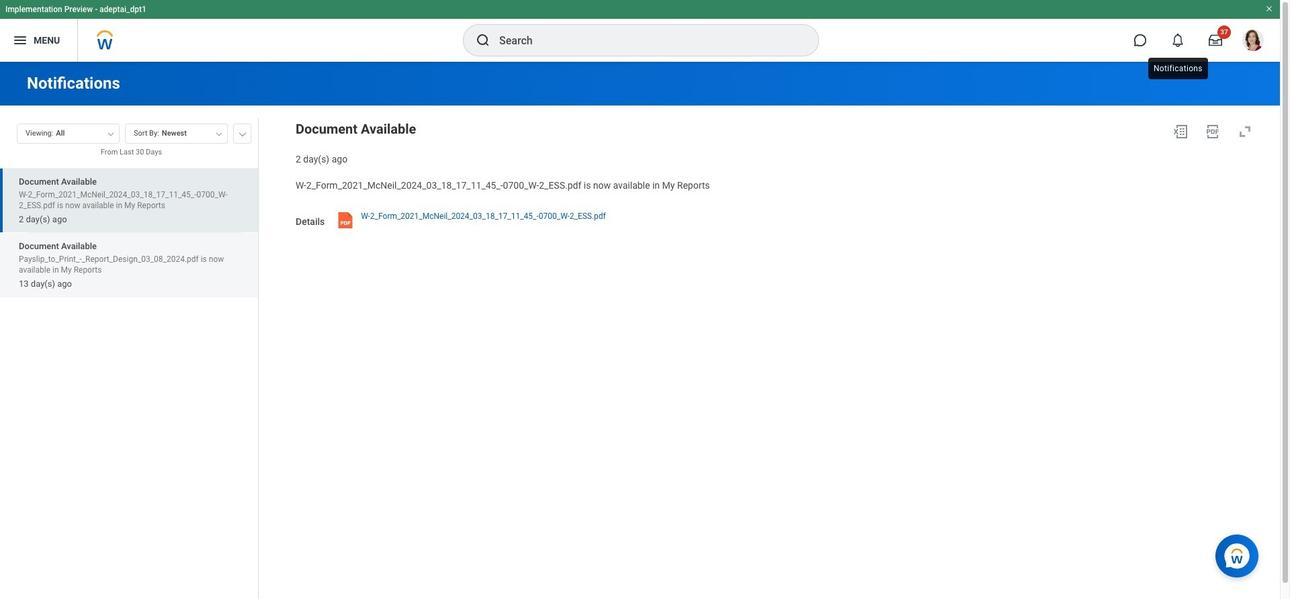 Task type: describe. For each thing, give the bounding box(es) containing it.
notifications large image
[[1172, 34, 1185, 47]]

justify image
[[12, 32, 28, 48]]

search image
[[475, 32, 491, 48]]

close environment banner image
[[1266, 5, 1274, 13]]

fullscreen image
[[1238, 124, 1254, 140]]

export to excel image
[[1173, 124, 1189, 140]]

inbox items list box
[[0, 168, 258, 600]]

view printable version (pdf) image
[[1205, 124, 1221, 140]]



Task type: locate. For each thing, give the bounding box(es) containing it.
more image
[[239, 130, 247, 136]]

main content
[[0, 62, 1281, 600]]

tooltip
[[1146, 55, 1211, 82]]

region
[[296, 118, 1259, 166]]

tab panel
[[0, 118, 258, 600]]

inbox large image
[[1209, 34, 1223, 47]]

Search Workday  search field
[[499, 26, 791, 55]]

profile logan mcneil image
[[1243, 30, 1264, 54]]

banner
[[0, 0, 1281, 62]]



Task type: vqa. For each thing, say whether or not it's contained in the screenshot.
chevron right small IMAGE
no



